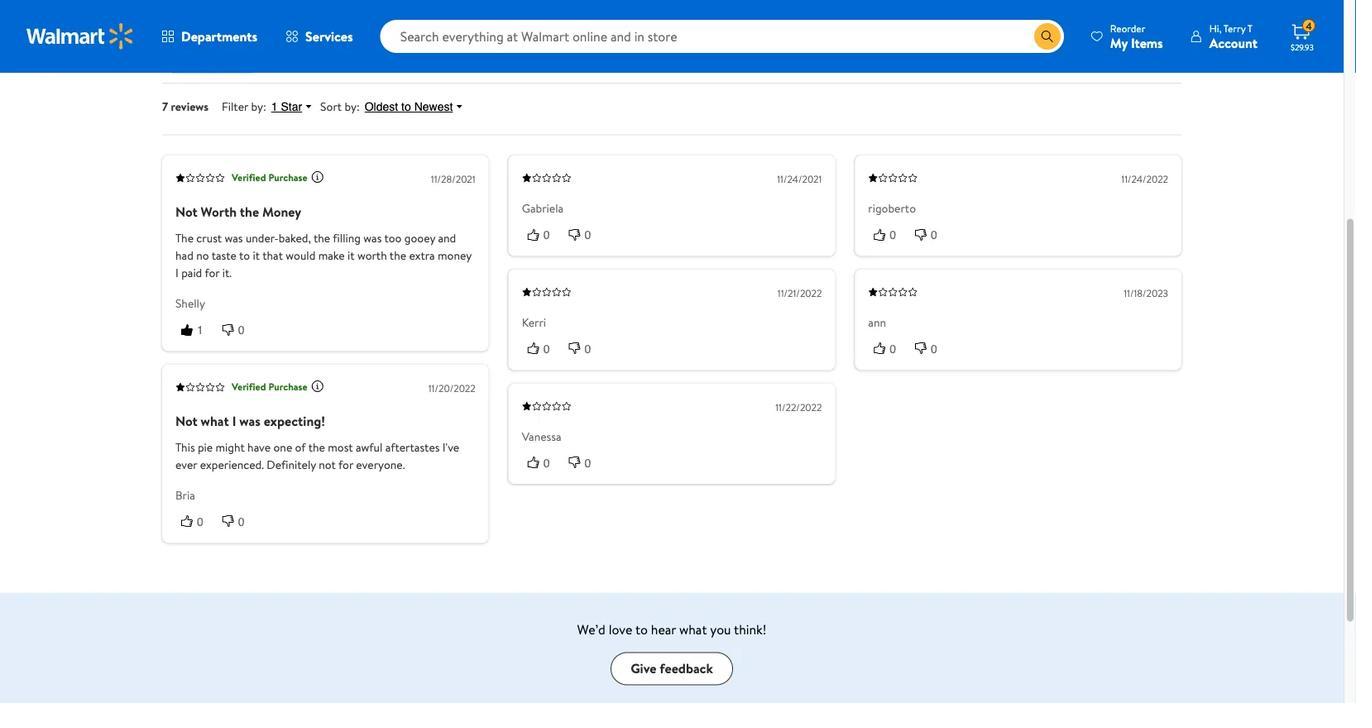 Task type: vqa. For each thing, say whether or not it's contained in the screenshot.


Task type: locate. For each thing, give the bounding box(es) containing it.
the right of at the bottom left of the page
[[308, 439, 325, 455]]

by: right the filter
[[251, 98, 266, 115]]

definitely
[[267, 457, 316, 473]]

expecting!
[[264, 412, 325, 430]]

1 vertical spatial to
[[239, 247, 250, 264]]

it
[[253, 247, 260, 264], [348, 247, 355, 264]]

1 left star
[[167, 22, 171, 38]]

2 verified from the top
[[232, 380, 266, 394]]

verified purchase up not what i was expecting!
[[232, 380, 308, 394]]

love
[[609, 620, 633, 638]]

1 vertical spatial not
[[175, 412, 198, 430]]

1 horizontal spatial i
[[232, 412, 236, 430]]

reorder
[[1110, 21, 1146, 35]]

ann
[[868, 314, 886, 330]]

0 vertical spatial what
[[201, 412, 229, 430]]

not up the
[[175, 202, 198, 221]]

2 by: from the left
[[345, 98, 360, 115]]

1 not from the top
[[175, 202, 198, 221]]

purchase
[[268, 171, 308, 185], [268, 380, 308, 394]]

verified up not what i was expecting!
[[232, 380, 266, 394]]

1 vertical spatial verified purchase
[[232, 380, 308, 394]]

what up the pie
[[201, 412, 229, 430]]

1 horizontal spatial to
[[401, 100, 411, 113]]

0 vertical spatial to
[[401, 100, 411, 113]]

to right oldest on the top
[[401, 100, 411, 113]]

1 horizontal spatial for
[[338, 457, 353, 473]]

0 horizontal spatial what
[[201, 412, 229, 430]]

2 it from the left
[[348, 247, 355, 264]]

0 vertical spatial verified purchase information image
[[311, 170, 324, 184]]

verified purchase information image for not worth the money
[[311, 170, 324, 184]]

0 horizontal spatial it
[[253, 247, 260, 264]]

purchase up money
[[268, 171, 308, 185]]

2 not from the top
[[175, 412, 198, 430]]

1 horizontal spatial it
[[348, 247, 355, 264]]

1 by: from the left
[[251, 98, 266, 115]]

hi, terry t account
[[1210, 21, 1258, 52]]

2 purchase from the top
[[268, 380, 308, 394]]

have
[[248, 439, 271, 455]]

my
[[1110, 34, 1128, 52]]

7 left reviews
[[162, 98, 168, 115]]

i
[[175, 265, 179, 281], [232, 412, 236, 430]]

0 horizontal spatial for
[[205, 265, 220, 281]]

1 left 'star'
[[271, 100, 278, 113]]

the up make
[[314, 230, 330, 246]]

rigoberto
[[868, 200, 916, 216]]

11/20/2022
[[428, 381, 476, 395]]

gabriela
[[522, 200, 564, 216]]

1 vertical spatial verified purchase information image
[[311, 380, 324, 393]]

the inside this pie might have one of the most awful aftertastes i've ever experienced. definitely not for everyone.
[[308, 439, 325, 455]]

oldest to newest
[[365, 100, 453, 113]]

1 vertical spatial what
[[679, 620, 707, 638]]

for inside the crust was under-baked, the filling was too gooey and had no taste to it that would make it worth the extra money i paid for it.
[[205, 265, 220, 281]]

was up have
[[239, 412, 261, 430]]

for down most
[[338, 457, 353, 473]]

worth
[[357, 247, 387, 264]]

it down filling
[[348, 247, 355, 264]]

not for not worth the money
[[175, 202, 198, 221]]

write
[[176, 53, 204, 69]]

0 vertical spatial 7
[[447, 22, 453, 38]]

it.
[[222, 265, 232, 281]]

i inside the crust was under-baked, the filling was too gooey and had no taste to it that would make it worth the extra money i paid for it.
[[175, 265, 179, 281]]

2 verified purchase information image from the top
[[311, 380, 324, 393]]

for left it.
[[205, 265, 220, 281]]

verified purchase up money
[[232, 171, 308, 185]]

purchase up expecting!
[[268, 380, 308, 394]]

the
[[240, 202, 259, 221], [314, 230, 330, 246], [390, 247, 406, 264], [308, 439, 325, 455]]

sort by:
[[320, 98, 360, 115]]

to
[[401, 100, 411, 113], [239, 247, 250, 264], [635, 620, 648, 638]]

to right 'love'
[[635, 620, 648, 638]]

verified purchase information image
[[311, 170, 324, 184], [311, 380, 324, 393]]

it left "that"
[[253, 247, 260, 264]]

0 vertical spatial for
[[205, 265, 220, 281]]

most
[[328, 439, 353, 455]]

1 vertical spatial for
[[338, 457, 353, 473]]

i up might
[[232, 412, 236, 430]]

2 horizontal spatial to
[[635, 620, 648, 638]]

was up taste
[[225, 230, 243, 246]]

1 vertical spatial verified
[[232, 380, 266, 394]]

7 up the newest
[[447, 22, 453, 38]]

1 verified purchase information image from the top
[[311, 170, 324, 184]]

oldest
[[365, 100, 398, 113]]

had
[[175, 247, 193, 264]]

vanessa
[[522, 428, 561, 444]]

sort
[[320, 98, 342, 115]]

give
[[631, 660, 657, 678]]

1 verified purchase from the top
[[232, 171, 308, 185]]

Search search field
[[380, 20, 1064, 53]]

0 vertical spatial i
[[175, 265, 179, 281]]

1 vertical spatial i
[[232, 412, 236, 430]]

by: right sort
[[345, 98, 360, 115]]

0 vertical spatial purchase
[[268, 171, 308, 185]]

verified purchase for was
[[232, 380, 308, 394]]

11/24/2021
[[777, 172, 822, 186]]

to right taste
[[239, 247, 250, 264]]

i left paid
[[175, 265, 179, 281]]

0 vertical spatial 1
[[167, 22, 171, 38]]

1 purchase from the top
[[268, 171, 308, 185]]

verified purchase
[[232, 171, 308, 185], [232, 380, 308, 394]]

by: for sort by:
[[345, 98, 360, 115]]

1
[[167, 22, 171, 38], [271, 100, 278, 113], [197, 323, 203, 336]]

1 horizontal spatial 1
[[197, 323, 203, 336]]

0 horizontal spatial i
[[175, 265, 179, 281]]

what
[[201, 412, 229, 430], [679, 620, 707, 638]]

services
[[305, 27, 353, 46]]

0 horizontal spatial by:
[[251, 98, 266, 115]]

what left you
[[679, 620, 707, 638]]

2 vertical spatial 1
[[197, 323, 203, 336]]

1 vertical spatial 1
[[271, 100, 278, 113]]

feedback
[[660, 660, 713, 678]]

1 vertical spatial purchase
[[268, 380, 308, 394]]

baked,
[[279, 230, 311, 246]]

1 inside dropdown button
[[271, 100, 278, 113]]

7 for 7
[[447, 22, 453, 38]]

newest
[[414, 100, 453, 113]]

0 vertical spatial not
[[175, 202, 198, 221]]

11/28/2021
[[431, 172, 476, 186]]

to inside oldest to newest popup button
[[401, 100, 411, 113]]

too
[[384, 230, 402, 246]]

gooey
[[404, 230, 435, 246]]

money
[[438, 247, 472, 264]]

i've
[[443, 439, 459, 455]]

11/24/2022
[[1122, 172, 1168, 186]]

we'd
[[577, 620, 606, 638]]

write a review
[[176, 53, 248, 69]]

the crust was under-baked, the filling was too gooey and had no taste to it that would make it worth the extra money i paid for it.
[[175, 230, 472, 281]]

not
[[175, 202, 198, 221], [175, 412, 198, 430]]

verified purchase information image up the baked,
[[311, 170, 324, 184]]

1 horizontal spatial what
[[679, 620, 707, 638]]

0 horizontal spatial 7
[[162, 98, 168, 115]]

verified purchase for money
[[232, 171, 308, 185]]

verified purchase information image up expecting!
[[311, 380, 324, 393]]

for
[[205, 265, 220, 281], [338, 457, 353, 473]]

1 horizontal spatial by:
[[345, 98, 360, 115]]

kerri
[[522, 314, 546, 330]]

verified purchase information image for not what i was expecting!
[[311, 380, 324, 393]]

$29.93
[[1291, 41, 1314, 53]]

was
[[225, 230, 243, 246], [364, 230, 382, 246], [239, 412, 261, 430]]

1 star
[[167, 22, 193, 38]]

2 verified purchase from the top
[[232, 380, 308, 394]]

0
[[446, 4, 453, 20], [543, 228, 550, 241], [585, 228, 591, 241], [890, 228, 896, 241], [931, 228, 938, 241], [238, 323, 245, 336], [543, 342, 550, 355], [585, 342, 591, 355], [890, 342, 896, 355], [931, 342, 938, 355], [543, 456, 550, 469], [585, 456, 591, 469], [197, 515, 203, 528], [238, 515, 245, 528]]

progress bar
[[220, 29, 437, 32]]

write a review link
[[162, 49, 262, 73]]

0 button
[[522, 226, 563, 243], [563, 226, 604, 243], [868, 226, 910, 243], [910, 226, 951, 243], [217, 321, 258, 338], [522, 340, 563, 357], [563, 340, 604, 357], [868, 340, 910, 357], [910, 340, 951, 357], [522, 454, 563, 471], [563, 454, 604, 471], [175, 513, 217, 530], [217, 513, 258, 530]]

0 horizontal spatial to
[[239, 247, 250, 264]]

7
[[447, 22, 453, 38], [162, 98, 168, 115]]

shelly
[[175, 295, 205, 311]]

1 horizontal spatial 7
[[447, 22, 453, 38]]

paid
[[181, 265, 202, 281]]

0 vertical spatial verified
[[232, 171, 266, 185]]

1 down shelly
[[197, 323, 203, 336]]

1 verified from the top
[[232, 171, 266, 185]]

0 horizontal spatial 1
[[167, 22, 171, 38]]

money
[[262, 202, 301, 221]]

verified
[[232, 171, 266, 185], [232, 380, 266, 394]]

no
[[196, 247, 209, 264]]

2 horizontal spatial 1
[[271, 100, 278, 113]]

verified up not worth the money
[[232, 171, 266, 185]]

1 vertical spatial 7
[[162, 98, 168, 115]]

2 vertical spatial to
[[635, 620, 648, 638]]

star
[[174, 22, 193, 38]]

0 vertical spatial verified purchase
[[232, 171, 308, 185]]

filling
[[333, 230, 361, 246]]

not up this
[[175, 412, 198, 430]]

7 reviews
[[162, 98, 209, 115]]



Task type: describe. For each thing, give the bounding box(es) containing it.
account
[[1210, 34, 1258, 52]]

a
[[207, 53, 212, 69]]

verified for the
[[232, 171, 266, 185]]

for inside this pie might have one of the most awful aftertastes i've ever experienced. definitely not for everyone.
[[338, 457, 353, 473]]

search icon image
[[1041, 30, 1054, 43]]

experienced.
[[200, 457, 264, 473]]

Walmart Site-Wide search field
[[380, 20, 1064, 53]]

4
[[1306, 19, 1312, 33]]

review
[[215, 53, 248, 69]]

purchase for money
[[268, 171, 308, 185]]

not what i was expecting!
[[175, 412, 325, 430]]

the up under-
[[240, 202, 259, 221]]

1 star button
[[266, 99, 320, 114]]

think!
[[734, 620, 767, 638]]

one
[[273, 439, 292, 455]]

purchase for was
[[268, 380, 308, 394]]

filter by:
[[222, 98, 266, 115]]

of
[[295, 439, 306, 455]]

aftertastes
[[385, 439, 440, 455]]

taste
[[212, 247, 237, 264]]

that
[[263, 247, 283, 264]]

verified for i
[[232, 380, 266, 394]]

under-
[[246, 230, 279, 246]]

7 for 7 reviews
[[162, 98, 168, 115]]

1 for 1 star
[[167, 22, 171, 38]]

terry
[[1224, 21, 1246, 35]]

services button
[[272, 17, 367, 56]]

by: for filter by:
[[251, 98, 266, 115]]

1 it from the left
[[253, 247, 260, 264]]

items
[[1131, 34, 1163, 52]]

filter
[[222, 98, 248, 115]]

t
[[1248, 21, 1253, 35]]

might
[[216, 439, 245, 455]]

to inside the crust was under-baked, the filling was too gooey and had no taste to it that would make it worth the extra money i paid for it.
[[239, 247, 250, 264]]

hear
[[651, 620, 676, 638]]

reviews
[[171, 98, 209, 115]]

oldest to newest button
[[360, 99, 471, 114]]

would
[[286, 247, 316, 264]]

make
[[318, 247, 345, 264]]

was up worth
[[364, 230, 382, 246]]

1 star
[[271, 100, 302, 113]]

not for not what i was expecting!
[[175, 412, 198, 430]]

this
[[175, 439, 195, 455]]

1 button
[[175, 321, 217, 338]]

11/18/2023
[[1124, 286, 1168, 300]]

reorder my items
[[1110, 21, 1163, 52]]

everyone.
[[356, 457, 405, 473]]

star
[[281, 100, 302, 113]]

the
[[175, 230, 194, 246]]

1 inside button
[[197, 323, 203, 336]]

we'd love to hear what you think!
[[577, 620, 767, 638]]

not
[[319, 457, 336, 473]]

the down too
[[390, 247, 406, 264]]

hi,
[[1210, 21, 1222, 35]]

ever
[[175, 457, 197, 473]]

this pie might have one of the most awful aftertastes i've ever experienced. definitely not for everyone.
[[175, 439, 459, 473]]

11/22/2022
[[776, 400, 822, 414]]

give feedback
[[631, 660, 713, 678]]

give feedback button
[[611, 652, 733, 685]]

11/21/2022
[[778, 286, 822, 300]]

bria
[[175, 487, 195, 503]]

not worth the money
[[175, 202, 301, 221]]

awful
[[356, 439, 383, 455]]

and
[[438, 230, 456, 246]]

departments button
[[147, 17, 272, 56]]

extra
[[409, 247, 435, 264]]

walmart image
[[26, 23, 134, 50]]

1 for 1 star
[[271, 100, 278, 113]]

you
[[710, 620, 731, 638]]

worth
[[201, 202, 237, 221]]

departments
[[181, 27, 257, 46]]

pie
[[198, 439, 213, 455]]



